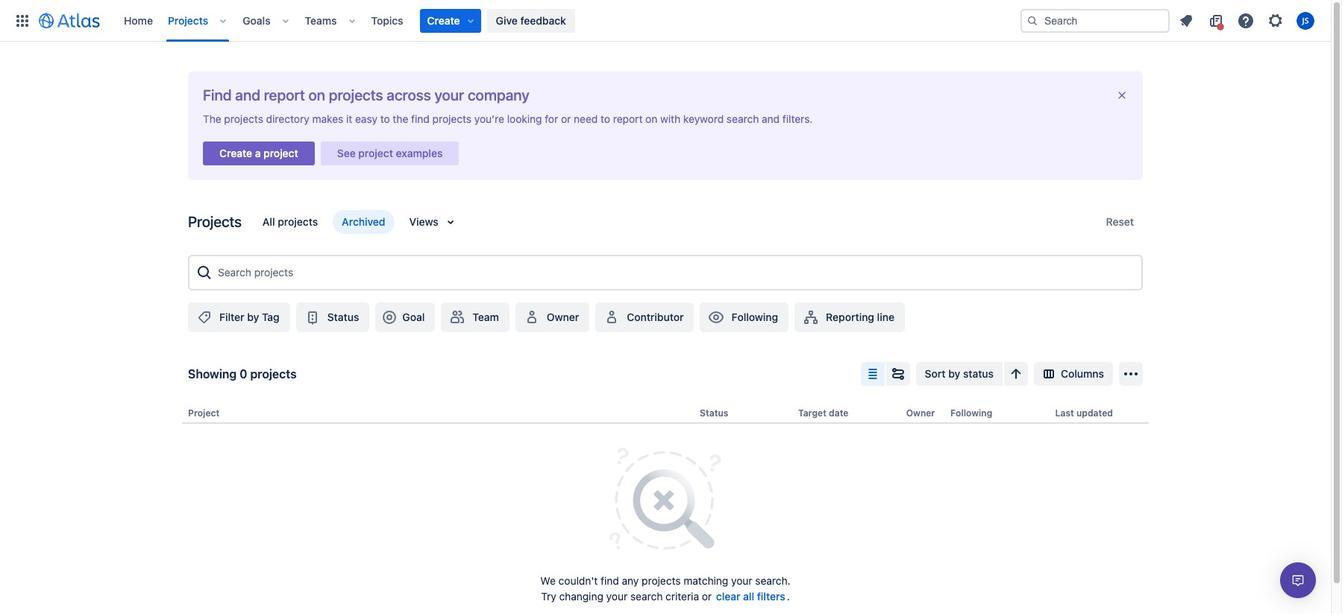Task type: vqa. For each thing, say whether or not it's contained in the screenshot.
the links
no



Task type: locate. For each thing, give the bounding box(es) containing it.
.
[[787, 591, 790, 603]]

0 horizontal spatial project
[[263, 147, 298, 160]]

1 horizontal spatial by
[[948, 368, 960, 380]]

create left a
[[219, 147, 252, 160]]

projects up criteria
[[642, 575, 681, 588]]

project
[[263, 147, 298, 160], [358, 147, 393, 160]]

line
[[877, 311, 894, 324]]

0 vertical spatial your
[[434, 87, 464, 104]]

by for filter
[[247, 311, 259, 324]]

goal button
[[376, 303, 435, 333]]

following inside following button
[[731, 311, 778, 324]]

2 vertical spatial your
[[606, 591, 628, 603]]

project inside button
[[263, 147, 298, 160]]

find and report on projects across your company
[[203, 87, 529, 104]]

create inside button
[[219, 147, 252, 160]]

following right following image
[[731, 311, 778, 324]]

following image
[[708, 309, 726, 327]]

we
[[540, 575, 556, 588]]

1 vertical spatial create
[[219, 147, 252, 160]]

create
[[427, 14, 460, 26], [219, 147, 252, 160]]

0 vertical spatial create
[[427, 14, 460, 26]]

0 horizontal spatial by
[[247, 311, 259, 324]]

0 horizontal spatial following
[[731, 311, 778, 324]]

your down any
[[606, 591, 628, 603]]

your up all
[[731, 575, 752, 588]]

you're
[[474, 113, 504, 125]]

0 vertical spatial report
[[264, 87, 305, 104]]

company
[[468, 87, 529, 104]]

0 vertical spatial status
[[327, 311, 359, 324]]

find inside we couldn't find any projects matching your search. try changing your search criteria or clear all filters .
[[601, 575, 619, 588]]

owner
[[547, 311, 579, 324], [906, 408, 935, 419]]

following
[[731, 311, 778, 324], [950, 408, 992, 419]]

directory
[[266, 113, 309, 125]]

see project examples
[[337, 147, 443, 160]]

contributor
[[627, 311, 684, 324]]

or for for
[[561, 113, 571, 125]]

search down any
[[630, 591, 663, 603]]

by right 'sort'
[[948, 368, 960, 380]]

your for search.
[[731, 575, 752, 588]]

or right for
[[561, 113, 571, 125]]

1 horizontal spatial project
[[358, 147, 393, 160]]

to right need
[[601, 113, 610, 125]]

1 horizontal spatial following
[[950, 408, 992, 419]]

0 vertical spatial following
[[731, 311, 778, 324]]

find left any
[[601, 575, 619, 588]]

2 project from the left
[[358, 147, 393, 160]]

2 to from the left
[[601, 113, 610, 125]]

it
[[346, 113, 352, 125]]

need
[[574, 113, 598, 125]]

1 horizontal spatial to
[[601, 113, 610, 125]]

1 horizontal spatial find
[[601, 575, 619, 588]]

last updated
[[1055, 408, 1113, 419]]

reporting
[[826, 311, 874, 324]]

0 vertical spatial and
[[235, 87, 260, 104]]

create button
[[420, 9, 481, 32]]

0 vertical spatial or
[[561, 113, 571, 125]]

create right topics
[[427, 14, 460, 26]]

banner
[[0, 0, 1331, 42]]

status
[[327, 311, 359, 324], [700, 408, 728, 419]]

keyword
[[683, 113, 724, 125]]

on up makes
[[308, 87, 325, 104]]

projects up search projects 'image' at top left
[[188, 213, 242, 231]]

1 vertical spatial by
[[948, 368, 960, 380]]

1 horizontal spatial owner
[[906, 408, 935, 419]]

the projects directory makes it easy to the find projects you're looking for or need to report on with keyword search and filters.
[[203, 113, 813, 125]]

reporting line
[[826, 311, 894, 324]]

0 vertical spatial on
[[308, 87, 325, 104]]

topics
[[371, 14, 403, 26]]

1 horizontal spatial or
[[702, 591, 712, 603]]

create inside popup button
[[427, 14, 460, 26]]

create a project
[[219, 147, 298, 160]]

projects inside 'button'
[[278, 216, 318, 228]]

team
[[472, 311, 499, 324]]

1 horizontal spatial your
[[606, 591, 628, 603]]

by
[[247, 311, 259, 324], [948, 368, 960, 380]]

examples
[[396, 147, 443, 160]]

projects right all
[[278, 216, 318, 228]]

2 horizontal spatial your
[[731, 575, 752, 588]]

by inside dropdown button
[[948, 368, 960, 380]]

home link
[[119, 9, 157, 32]]

projects
[[168, 14, 208, 26], [188, 213, 242, 231]]

1 vertical spatial your
[[731, 575, 752, 588]]

and
[[235, 87, 260, 104], [762, 113, 780, 125]]

reporting line button
[[795, 303, 905, 333]]

switch to... image
[[13, 12, 31, 29]]

1 horizontal spatial report
[[613, 113, 643, 125]]

find
[[411, 113, 430, 125], [601, 575, 619, 588]]

try
[[541, 591, 556, 603]]

to left 'the'
[[380, 113, 390, 125]]

0 horizontal spatial and
[[235, 87, 260, 104]]

teams link
[[300, 9, 341, 32]]

columns button
[[1034, 363, 1113, 386]]

give feedback button
[[487, 9, 575, 32]]

date
[[829, 408, 849, 419]]

projects left you're
[[432, 113, 472, 125]]

tag
[[262, 311, 280, 324]]

on
[[308, 87, 325, 104], [645, 113, 658, 125]]

by left tag
[[247, 311, 259, 324]]

1 project from the left
[[263, 147, 298, 160]]

feedback
[[520, 14, 566, 26]]

1 vertical spatial and
[[762, 113, 780, 125]]

search projects image
[[195, 264, 213, 282]]

looking
[[507, 113, 542, 125]]

and left filters.
[[762, 113, 780, 125]]

all projects button
[[254, 210, 327, 234]]

0 horizontal spatial search
[[630, 591, 663, 603]]

and right find at the left of page
[[235, 87, 260, 104]]

on left with
[[645, 113, 658, 125]]

tag image
[[195, 309, 213, 327]]

0 vertical spatial projects
[[168, 14, 208, 26]]

0 horizontal spatial owner
[[547, 311, 579, 324]]

0 vertical spatial by
[[247, 311, 259, 324]]

0 horizontal spatial your
[[434, 87, 464, 104]]

give feedback
[[496, 14, 566, 26]]

goal
[[402, 311, 425, 324]]

0 horizontal spatial create
[[219, 147, 252, 160]]

projects right the
[[224, 113, 263, 125]]

or inside we couldn't find any projects matching your search. try changing your search criteria or clear all filters .
[[702, 591, 712, 603]]

find
[[203, 87, 232, 104]]

with
[[660, 113, 680, 125]]

0 horizontal spatial or
[[561, 113, 571, 125]]

report up the directory
[[264, 87, 305, 104]]

archived button
[[333, 210, 394, 234]]

1 horizontal spatial status
[[700, 408, 728, 419]]

close banner image
[[1116, 90, 1128, 101]]

project right the see
[[358, 147, 393, 160]]

or down "matching"
[[702, 591, 712, 603]]

1 vertical spatial find
[[601, 575, 619, 588]]

projects
[[329, 87, 383, 104], [224, 113, 263, 125], [432, 113, 472, 125], [278, 216, 318, 228], [250, 368, 297, 381], [642, 575, 681, 588]]

1 vertical spatial search
[[630, 591, 663, 603]]

your
[[434, 87, 464, 104], [731, 575, 752, 588], [606, 591, 628, 603]]

1 vertical spatial following
[[950, 408, 992, 419]]

settings image
[[1267, 12, 1285, 29]]

status image
[[303, 309, 321, 327]]

matching
[[684, 575, 728, 588]]

1 horizontal spatial search
[[727, 113, 759, 125]]

last
[[1055, 408, 1074, 419]]

filter by tag
[[219, 311, 280, 324]]

target date
[[798, 408, 849, 419]]

report right need
[[613, 113, 643, 125]]

easy
[[355, 113, 377, 125]]

all
[[263, 216, 275, 228]]

find right 'the'
[[411, 113, 430, 125]]

by inside button
[[247, 311, 259, 324]]

search right keyword
[[727, 113, 759, 125]]

reset
[[1106, 216, 1134, 228]]

1 vertical spatial or
[[702, 591, 712, 603]]

report
[[264, 87, 305, 104], [613, 113, 643, 125]]

0
[[240, 368, 247, 381]]

0 horizontal spatial find
[[411, 113, 430, 125]]

owner button
[[515, 303, 590, 333]]

your right across
[[434, 87, 464, 104]]

project right a
[[263, 147, 298, 160]]

to
[[380, 113, 390, 125], [601, 113, 610, 125]]

following button
[[700, 303, 789, 333]]

1 vertical spatial owner
[[906, 408, 935, 419]]

0 horizontal spatial to
[[380, 113, 390, 125]]

projects right home
[[168, 14, 208, 26]]

search inside we couldn't find any projects matching your search. try changing your search criteria or clear all filters .
[[630, 591, 663, 603]]

projects inside the projects link
[[168, 14, 208, 26]]

1 horizontal spatial on
[[645, 113, 658, 125]]

0 horizontal spatial status
[[327, 311, 359, 324]]

sort by status button
[[916, 363, 1003, 386]]

following down status
[[950, 408, 992, 419]]

1 vertical spatial status
[[700, 408, 728, 419]]

showing
[[188, 368, 237, 381]]

1 horizontal spatial create
[[427, 14, 460, 26]]

any
[[622, 575, 639, 588]]

filter by tag button
[[188, 303, 290, 333]]

updated
[[1077, 408, 1113, 419]]

0 vertical spatial owner
[[547, 311, 579, 324]]



Task type: describe. For each thing, give the bounding box(es) containing it.
top element
[[9, 0, 1021, 41]]

sort by status
[[925, 368, 994, 380]]

or for criteria
[[702, 591, 712, 603]]

sort
[[925, 368, 946, 380]]

account image
[[1297, 12, 1315, 29]]

notifications image
[[1177, 12, 1195, 29]]

give
[[496, 14, 518, 26]]

home
[[124, 14, 153, 26]]

0 vertical spatial find
[[411, 113, 430, 125]]

Search projects field
[[213, 260, 1135, 286]]

goals link
[[238, 9, 275, 32]]

filter
[[219, 311, 244, 324]]

across
[[387, 87, 431, 104]]

status button
[[296, 303, 370, 333]]

project
[[188, 408, 220, 419]]

0 horizontal spatial report
[[264, 87, 305, 104]]

help image
[[1237, 12, 1255, 29]]

archived
[[342, 216, 385, 228]]

target
[[798, 408, 827, 419]]

1 to from the left
[[380, 113, 390, 125]]

create for create a project
[[219, 147, 252, 160]]

couldn't
[[559, 575, 598, 588]]

1 horizontal spatial and
[[762, 113, 780, 125]]

1 vertical spatial projects
[[188, 213, 242, 231]]

clear
[[716, 591, 740, 604]]

clear all filters button
[[715, 589, 787, 607]]

criteria
[[666, 591, 699, 603]]

teams
[[305, 14, 337, 26]]

all
[[743, 591, 754, 604]]

status
[[963, 368, 994, 380]]

projects right 0
[[250, 368, 297, 381]]

reset button
[[1097, 210, 1143, 234]]

project inside button
[[358, 147, 393, 160]]

projects link
[[163, 9, 213, 32]]

1 vertical spatial report
[[613, 113, 643, 125]]

Search field
[[1021, 9, 1170, 32]]

create a project button
[[203, 137, 315, 170]]

changing
[[559, 591, 603, 603]]

columns
[[1061, 368, 1104, 380]]

the
[[203, 113, 221, 125]]

filters
[[757, 591, 785, 604]]

0 horizontal spatial on
[[308, 87, 325, 104]]

projects inside we couldn't find any projects matching your search. try changing your search criteria or clear all filters .
[[642, 575, 681, 588]]

team button
[[441, 303, 509, 333]]

the
[[393, 113, 408, 125]]

see
[[337, 147, 356, 160]]

status inside button
[[327, 311, 359, 324]]

topics link
[[367, 9, 408, 32]]

create for create
[[427, 14, 460, 26]]

a
[[255, 147, 261, 160]]

all projects
[[263, 216, 318, 228]]

we couldn't find any projects matching your search. try changing your search criteria or clear all filters .
[[540, 575, 791, 604]]

search image
[[1027, 15, 1038, 26]]

makes
[[312, 113, 343, 125]]

projects up it
[[329, 87, 383, 104]]

banner containing home
[[0, 0, 1331, 42]]

owner inside button
[[547, 311, 579, 324]]

display as timeline image
[[889, 366, 907, 383]]

showing 0 projects
[[188, 368, 297, 381]]

views
[[409, 216, 438, 228]]

see project examples button
[[321, 137, 459, 170]]

reverse sort order image
[[1007, 366, 1025, 383]]

display as list image
[[864, 366, 882, 383]]

views button
[[400, 210, 468, 234]]

more options image
[[1122, 366, 1140, 383]]

open intercom messenger image
[[1289, 572, 1307, 590]]

goals
[[243, 14, 271, 26]]

0 vertical spatial search
[[727, 113, 759, 125]]

search.
[[755, 575, 791, 588]]

1 vertical spatial on
[[645, 113, 658, 125]]

by for sort
[[948, 368, 960, 380]]

contributor button
[[596, 303, 694, 333]]

filters.
[[783, 113, 813, 125]]

your for company
[[434, 87, 464, 104]]

for
[[545, 113, 558, 125]]



